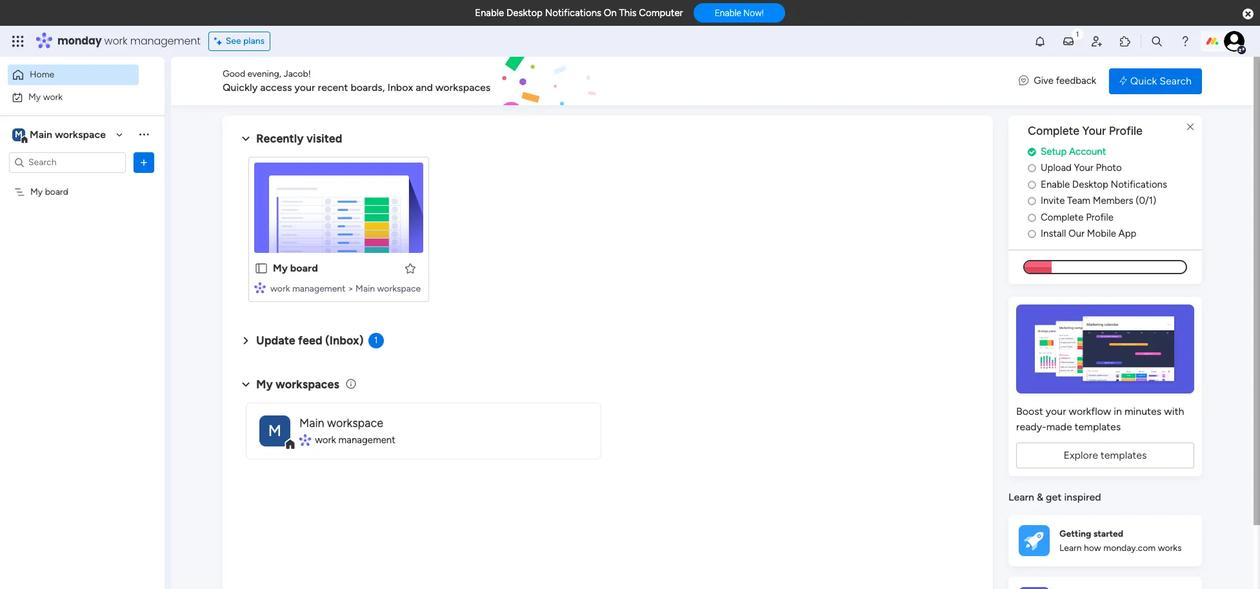 Task type: locate. For each thing, give the bounding box(es) containing it.
access
[[260, 81, 292, 94]]

board inside list box
[[45, 186, 68, 197]]

workspace selection element
[[12, 127, 108, 144]]

2 horizontal spatial main
[[356, 283, 375, 294]]

0 horizontal spatial board
[[45, 186, 68, 197]]

with
[[1165, 405, 1185, 418]]

main workspace up work management
[[300, 416, 384, 430]]

0 horizontal spatial main
[[30, 128, 52, 140]]

my board down "search in workspace" field
[[30, 186, 68, 197]]

now!
[[744, 8, 764, 18]]

search
[[1160, 75, 1193, 87]]

dapulse x slim image
[[1184, 119, 1199, 135]]

give feedback
[[1035, 75, 1097, 87]]

our
[[1069, 228, 1085, 240]]

circle o image for upload
[[1029, 164, 1037, 173]]

your down jacob!
[[295, 81, 316, 94]]

my down "search in workspace" field
[[30, 186, 43, 197]]

boards,
[[351, 81, 385, 94]]

complete
[[1029, 124, 1080, 138], [1041, 212, 1084, 223]]

circle o image for complete
[[1029, 213, 1037, 223]]

0 horizontal spatial workspaces
[[276, 378, 339, 392]]

invite
[[1041, 195, 1066, 207]]

1 vertical spatial notifications
[[1112, 179, 1168, 190]]

options image
[[138, 156, 150, 169]]

recently
[[256, 132, 304, 146]]

jacob!
[[284, 68, 311, 79]]

Search in workspace field
[[27, 155, 108, 170]]

monday.com
[[1104, 543, 1157, 554]]

notifications inside enable desktop notifications link
[[1112, 179, 1168, 190]]

enable for enable now!
[[715, 8, 742, 18]]

1 vertical spatial desktop
[[1073, 179, 1109, 190]]

your up made
[[1046, 405, 1067, 418]]

inspired
[[1065, 491, 1102, 503]]

workspace
[[55, 128, 106, 140], [377, 283, 421, 294], [327, 416, 384, 430]]

1 vertical spatial m
[[268, 421, 282, 440]]

main down my workspaces on the bottom left
[[300, 416, 325, 430]]

good evening, jacob! quickly access your recent boards, inbox and workspaces
[[223, 68, 491, 94]]

workspace image inside workspace selection element
[[12, 128, 25, 142]]

option
[[0, 180, 165, 183]]

1 horizontal spatial workspace image
[[260, 415, 291, 446]]

0 horizontal spatial m
[[15, 129, 23, 140]]

work management > main workspace
[[271, 283, 421, 294]]

1 vertical spatial templates
[[1101, 449, 1148, 462]]

my right close my workspaces icon
[[256, 378, 273, 392]]

update feed (inbox)
[[256, 334, 364, 348]]

m inside workspace selection element
[[15, 129, 23, 140]]

your for complete
[[1083, 124, 1107, 138]]

1 vertical spatial main
[[356, 283, 375, 294]]

in
[[1115, 405, 1123, 418]]

0 vertical spatial your
[[295, 81, 316, 94]]

board down "search in workspace" field
[[45, 186, 68, 197]]

close my workspaces image
[[238, 377, 254, 392]]

0 vertical spatial management
[[130, 34, 201, 48]]

my board list box
[[0, 178, 165, 377]]

complete up setup
[[1029, 124, 1080, 138]]

my
[[28, 91, 41, 102], [30, 186, 43, 197], [273, 262, 288, 274], [256, 378, 273, 392]]

notifications left on
[[545, 7, 602, 19]]

my right public board image
[[273, 262, 288, 274]]

help image
[[1180, 35, 1193, 48]]

1 vertical spatial main workspace
[[300, 416, 384, 430]]

main down my work
[[30, 128, 52, 140]]

quick search button
[[1110, 68, 1203, 94]]

workspace up work management
[[327, 416, 384, 430]]

workspace down add to favorites image
[[377, 283, 421, 294]]

my down home
[[28, 91, 41, 102]]

desktop for enable desktop notifications
[[1073, 179, 1109, 190]]

notifications up the (0/1)
[[1112, 179, 1168, 190]]

your inside the 'boost your workflow in minutes with ready-made templates'
[[1046, 405, 1067, 418]]

how
[[1085, 543, 1102, 554]]

2 circle o image from the top
[[1029, 180, 1037, 190]]

work down home
[[43, 91, 63, 102]]

1 horizontal spatial learn
[[1060, 543, 1083, 554]]

recently visited
[[256, 132, 343, 146]]

evening,
[[248, 68, 282, 79]]

1 vertical spatial board
[[290, 262, 318, 274]]

1 vertical spatial workspace image
[[260, 415, 291, 446]]

jacob simon image
[[1225, 31, 1245, 52]]

workspace up "search in workspace" field
[[55, 128, 106, 140]]

0 vertical spatial templates
[[1075, 421, 1122, 433]]

0 horizontal spatial desktop
[[507, 7, 543, 19]]

learn down getting
[[1060, 543, 1083, 554]]

open update feed (inbox) image
[[238, 333, 254, 349]]

circle o image for enable
[[1029, 180, 1037, 190]]

public board image
[[254, 261, 269, 276]]

v2 user feedback image
[[1020, 74, 1029, 88]]

home button
[[8, 65, 139, 85]]

0 vertical spatial board
[[45, 186, 68, 197]]

notifications for enable desktop notifications
[[1112, 179, 1168, 190]]

inbox
[[388, 81, 413, 94]]

apps image
[[1120, 35, 1133, 48]]

my board right public board image
[[273, 262, 318, 274]]

1 image
[[1072, 26, 1084, 41]]

0 vertical spatial main workspace
[[30, 128, 106, 140]]

notifications for enable desktop notifications on this computer
[[545, 7, 602, 19]]

your down account
[[1075, 162, 1094, 174]]

circle o image inside the install our mobile app link
[[1029, 229, 1037, 239]]

my board
[[30, 186, 68, 197], [273, 262, 318, 274]]

circle o image inside upload your photo 'link'
[[1029, 164, 1037, 173]]

0 vertical spatial workspaces
[[436, 81, 491, 94]]

management for work management
[[339, 434, 396, 446]]

templates
[[1075, 421, 1122, 433], [1101, 449, 1148, 462]]

learn
[[1009, 491, 1035, 503], [1060, 543, 1083, 554]]

0 horizontal spatial your
[[295, 81, 316, 94]]

notifications
[[545, 7, 602, 19], [1112, 179, 1168, 190]]

main right >
[[356, 283, 375, 294]]

members
[[1094, 195, 1134, 207]]

1 vertical spatial management
[[292, 283, 346, 294]]

learn & get inspired
[[1009, 491, 1102, 503]]

work right 'monday'
[[104, 34, 128, 48]]

profile
[[1110, 124, 1143, 138], [1087, 212, 1114, 223]]

1 vertical spatial profile
[[1087, 212, 1114, 223]]

my work button
[[8, 87, 139, 108]]

photo
[[1097, 162, 1123, 174]]

app
[[1119, 228, 1137, 240]]

2 vertical spatial management
[[339, 434, 396, 446]]

0 vertical spatial desktop
[[507, 7, 543, 19]]

0 vertical spatial my board
[[30, 186, 68, 197]]

4 circle o image from the top
[[1029, 213, 1037, 223]]

check circle image
[[1029, 147, 1037, 157]]

5 circle o image from the top
[[1029, 229, 1037, 239]]

your inside 'link'
[[1075, 162, 1094, 174]]

enable desktop notifications
[[1041, 179, 1168, 190]]

workspaces
[[436, 81, 491, 94], [276, 378, 339, 392]]

enable
[[475, 7, 504, 19], [715, 8, 742, 18], [1041, 179, 1071, 190]]

notifications image
[[1034, 35, 1047, 48]]

your up account
[[1083, 124, 1107, 138]]

0 horizontal spatial workspace image
[[12, 128, 25, 142]]

1 vertical spatial my board
[[273, 262, 318, 274]]

1 horizontal spatial my board
[[273, 262, 318, 274]]

work inside button
[[43, 91, 63, 102]]

1 vertical spatial workspace
[[377, 283, 421, 294]]

main workspace up "search in workspace" field
[[30, 128, 106, 140]]

1 vertical spatial workspaces
[[276, 378, 339, 392]]

enable inside button
[[715, 8, 742, 18]]

workspaces down the 'update feed (inbox)'
[[276, 378, 339, 392]]

1 horizontal spatial workspaces
[[436, 81, 491, 94]]

1 horizontal spatial your
[[1046, 405, 1067, 418]]

0 vertical spatial m
[[15, 129, 23, 140]]

main workspace
[[30, 128, 106, 140], [300, 416, 384, 430]]

mobile
[[1088, 228, 1117, 240]]

made
[[1047, 421, 1073, 433]]

explore templates
[[1064, 449, 1148, 462]]

board right public board image
[[290, 262, 318, 274]]

m
[[15, 129, 23, 140], [268, 421, 282, 440]]

circle o image
[[1029, 164, 1037, 173], [1029, 180, 1037, 190], [1029, 196, 1037, 206], [1029, 213, 1037, 223], [1029, 229, 1037, 239]]

main
[[30, 128, 52, 140], [356, 283, 375, 294], [300, 416, 325, 430]]

0 vertical spatial workspace image
[[12, 128, 25, 142]]

1 vertical spatial learn
[[1060, 543, 1083, 554]]

1 horizontal spatial enable
[[715, 8, 742, 18]]

v2 bolt switch image
[[1120, 74, 1128, 88]]

work
[[104, 34, 128, 48], [43, 91, 63, 102], [271, 283, 290, 294], [315, 434, 336, 446]]

monday work management
[[57, 34, 201, 48]]

close recently visited image
[[238, 131, 254, 147]]

0 vertical spatial complete
[[1029, 124, 1080, 138]]

2 horizontal spatial enable
[[1041, 179, 1071, 190]]

feedback
[[1057, 75, 1097, 87]]

complete profile link
[[1029, 210, 1203, 225]]

workspaces right and
[[436, 81, 491, 94]]

1 horizontal spatial m
[[268, 421, 282, 440]]

circle o image inside invite team members (0/1) "link"
[[1029, 196, 1037, 206]]

3 circle o image from the top
[[1029, 196, 1037, 206]]

1 vertical spatial your
[[1075, 162, 1094, 174]]

0 vertical spatial main
[[30, 128, 52, 140]]

templates right explore
[[1101, 449, 1148, 462]]

boost your workflow in minutes with ready-made templates
[[1017, 405, 1185, 433]]

board
[[45, 186, 68, 197], [290, 262, 318, 274]]

quickly
[[223, 81, 258, 94]]

0 horizontal spatial learn
[[1009, 491, 1035, 503]]

your
[[1083, 124, 1107, 138], [1075, 162, 1094, 174]]

0 horizontal spatial notifications
[[545, 7, 602, 19]]

1 vertical spatial your
[[1046, 405, 1067, 418]]

1 vertical spatial complete
[[1041, 212, 1084, 223]]

enable for enable desktop notifications on this computer
[[475, 7, 504, 19]]

your
[[295, 81, 316, 94], [1046, 405, 1067, 418]]

1 circle o image from the top
[[1029, 164, 1037, 173]]

2 vertical spatial main
[[300, 416, 325, 430]]

0 horizontal spatial my board
[[30, 186, 68, 197]]

complete up install
[[1041, 212, 1084, 223]]

0 vertical spatial your
[[1083, 124, 1107, 138]]

1 horizontal spatial notifications
[[1112, 179, 1168, 190]]

0 horizontal spatial enable
[[475, 7, 504, 19]]

circle o image inside enable desktop notifications link
[[1029, 180, 1037, 190]]

workspace image
[[12, 128, 25, 142], [260, 415, 291, 446]]

1 horizontal spatial desktop
[[1073, 179, 1109, 190]]

select product image
[[12, 35, 25, 48]]

profile down invite team members (0/1)
[[1087, 212, 1114, 223]]

0 horizontal spatial main workspace
[[30, 128, 106, 140]]

invite members image
[[1091, 35, 1104, 48]]

install our mobile app link
[[1029, 227, 1203, 241]]

m for the bottom the "workspace" icon
[[268, 421, 282, 440]]

profile up the setup account link in the right top of the page
[[1110, 124, 1143, 138]]

workspace options image
[[138, 128, 150, 141]]

monday
[[57, 34, 102, 48]]

templates down 'workflow'
[[1075, 421, 1122, 433]]

learn left &
[[1009, 491, 1035, 503]]

0 vertical spatial notifications
[[545, 7, 602, 19]]

install
[[1041, 228, 1067, 240]]

circle o image inside the complete profile link
[[1029, 213, 1037, 223]]



Task type: describe. For each thing, give the bounding box(es) containing it.
see plans
[[226, 36, 265, 46]]

inbox image
[[1063, 35, 1076, 48]]

add to favorites image
[[404, 262, 417, 275]]

1 horizontal spatial board
[[290, 262, 318, 274]]

minutes
[[1125, 405, 1162, 418]]

enable desktop notifications link
[[1029, 177, 1203, 192]]

main inside workspace selection element
[[30, 128, 52, 140]]

get
[[1047, 491, 1062, 503]]

give
[[1035, 75, 1054, 87]]

(inbox)
[[325, 334, 364, 348]]

team
[[1068, 195, 1091, 207]]

enable desktop notifications on this computer
[[475, 7, 684, 19]]

quick
[[1131, 75, 1158, 87]]

feed
[[298, 334, 323, 348]]

account
[[1070, 146, 1107, 157]]

setup
[[1041, 146, 1067, 157]]

enable now!
[[715, 8, 764, 18]]

ready-
[[1017, 421, 1047, 433]]

1 horizontal spatial main
[[300, 416, 325, 430]]

plans
[[243, 36, 265, 46]]

on
[[604, 7, 617, 19]]

my work
[[28, 91, 63, 102]]

visited
[[307, 132, 343, 146]]

setup account link
[[1029, 144, 1203, 159]]

home
[[30, 69, 54, 80]]

upload
[[1041, 162, 1072, 174]]

0 vertical spatial profile
[[1110, 124, 1143, 138]]

m for the "workspace" icon in workspace selection element
[[15, 129, 23, 140]]

getting started element
[[1009, 515, 1203, 567]]

my workspaces
[[256, 378, 339, 392]]

complete your profile
[[1029, 124, 1143, 138]]

dapulse close image
[[1244, 8, 1255, 21]]

invite team members (0/1)
[[1041, 195, 1157, 207]]

and
[[416, 81, 433, 94]]

search everything image
[[1151, 35, 1164, 48]]

0 vertical spatial workspace
[[55, 128, 106, 140]]

workspaces inside good evening, jacob! quickly access your recent boards, inbox and workspaces
[[436, 81, 491, 94]]

my inside button
[[28, 91, 41, 102]]

recent
[[318, 81, 348, 94]]

started
[[1094, 529, 1124, 540]]

circle o image for invite
[[1029, 196, 1037, 206]]

1 horizontal spatial main workspace
[[300, 416, 384, 430]]

templates image image
[[1021, 305, 1191, 394]]

getting started learn how monday.com works
[[1060, 529, 1183, 554]]

your for upload
[[1075, 162, 1094, 174]]

computer
[[639, 7, 684, 19]]

upload your photo
[[1041, 162, 1123, 174]]

boost
[[1017, 405, 1044, 418]]

desktop for enable desktop notifications on this computer
[[507, 7, 543, 19]]

enable now! button
[[694, 3, 786, 23]]

invite team members (0/1) link
[[1029, 194, 1203, 208]]

setup account
[[1041, 146, 1107, 157]]

work down my workspaces on the bottom left
[[315, 434, 336, 446]]

workflow
[[1070, 405, 1112, 418]]

this
[[619, 7, 637, 19]]

&
[[1038, 491, 1044, 503]]

templates inside button
[[1101, 449, 1148, 462]]

work up update
[[271, 283, 290, 294]]

templates inside the 'boost your workflow in minutes with ready-made templates'
[[1075, 421, 1122, 433]]

complete for complete your profile
[[1029, 124, 1080, 138]]

complete for complete profile
[[1041, 212, 1084, 223]]

enable for enable desktop notifications
[[1041, 179, 1071, 190]]

explore templates button
[[1017, 443, 1195, 469]]

upload your photo link
[[1029, 161, 1203, 175]]

circle o image for install
[[1029, 229, 1037, 239]]

management for work management > main workspace
[[292, 283, 346, 294]]

your inside good evening, jacob! quickly access your recent boards, inbox and workspaces
[[295, 81, 316, 94]]

>
[[348, 283, 354, 294]]

(0/1)
[[1136, 195, 1157, 207]]

learn inside getting started learn how monday.com works
[[1060, 543, 1083, 554]]

my board inside my board list box
[[30, 186, 68, 197]]

see plans button
[[208, 32, 271, 51]]

quick search
[[1131, 75, 1193, 87]]

complete profile
[[1041, 212, 1114, 223]]

my inside list box
[[30, 186, 43, 197]]

0 vertical spatial learn
[[1009, 491, 1035, 503]]

good
[[223, 68, 245, 79]]

install our mobile app
[[1041, 228, 1137, 240]]

see
[[226, 36, 241, 46]]

works
[[1159, 543, 1183, 554]]

work management
[[315, 434, 396, 446]]

explore
[[1064, 449, 1099, 462]]

getting
[[1060, 529, 1092, 540]]

2 vertical spatial workspace
[[327, 416, 384, 430]]

update
[[256, 334, 296, 348]]

1
[[374, 335, 378, 346]]

main workspace inside workspace selection element
[[30, 128, 106, 140]]



Task type: vqa. For each thing, say whether or not it's contained in the screenshot.
circle o image for Complete
yes



